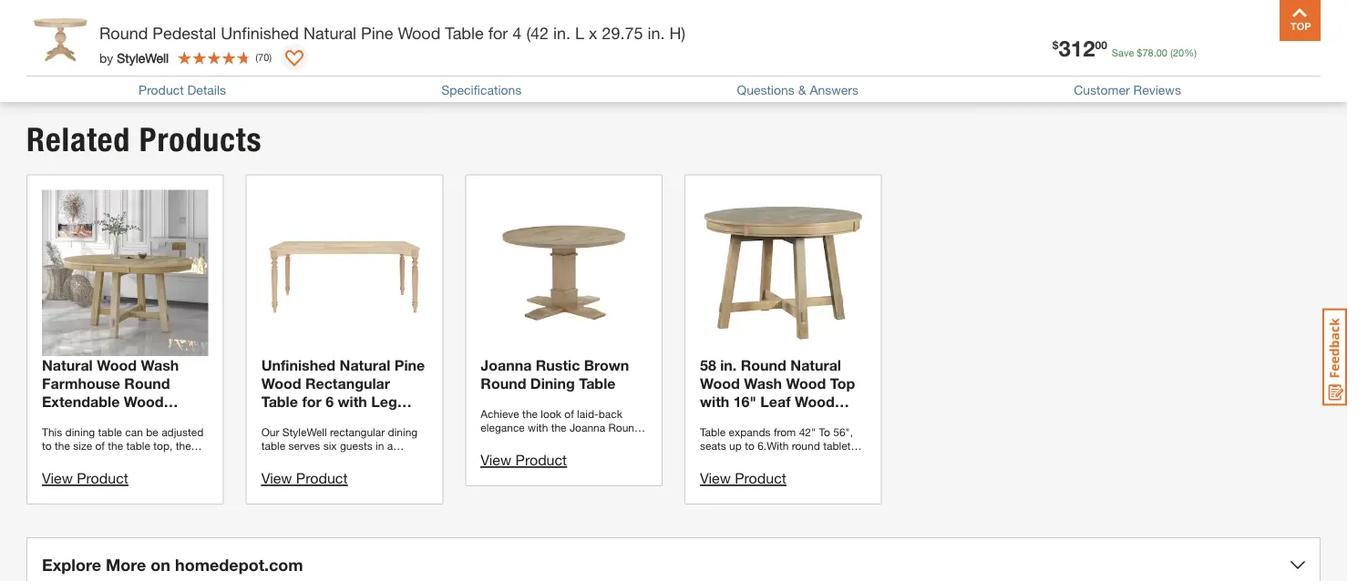 Task type: vqa. For each thing, say whether or not it's contained in the screenshot.
Rustic
yes



Task type: locate. For each thing, give the bounding box(es) containing it.
wash up '16' at the left of page
[[141, 357, 179, 374]]

1 horizontal spatial dining
[[530, 375, 575, 393]]

table down "round pedestal unfinished natural pine wood table for 4 (42 in. l x 29.75 in. h)"
[[419, 66, 451, 84]]

natural up farmhouse
[[42, 357, 93, 374]]

1 vertical spatial unfinished
[[261, 357, 336, 374]]

kitchen table link
[[477, 61, 584, 90]]

view
[[481, 452, 511, 469], [42, 470, 73, 487], [261, 470, 292, 487], [700, 470, 731, 487]]

round inside round dining table link
[[611, 66, 649, 84]]

table inside the 58 in. round natural wood wash wood top with 16" leaf wood dining table
[[749, 412, 785, 429]]

h) up round dining table
[[669, 23, 686, 42]]

rustic
[[536, 357, 580, 374]]

natural wood wash farmhouse round extendable wood dining table with 16 in. leaf
[[42, 357, 202, 447]]

unfinished up 6
[[261, 357, 336, 374]]

leaf right 16"
[[761, 393, 791, 411]]

0 horizontal spatial dining
[[375, 66, 414, 84]]

wash up 16"
[[744, 375, 782, 393]]

view product down the (68
[[261, 470, 348, 487]]

0 vertical spatial l
[[575, 23, 584, 42]]

for left 6
[[302, 393, 322, 411]]

(68
[[306, 412, 326, 429]]

1 vertical spatial l
[[351, 412, 359, 429]]

1 horizontal spatial x
[[589, 23, 597, 42]]

view for joanna rustic brown round dining table
[[481, 452, 511, 469]]

(
[[1170, 46, 1173, 58], [255, 52, 258, 63]]

0 horizontal spatial 29.75
[[375, 412, 412, 429]]

00 left save
[[1095, 39, 1107, 52]]

display image
[[285, 50, 304, 68]]

view for 58 in. round natural wood wash wood top with 16" leaf wood dining table
[[700, 470, 731, 487]]

wood
[[398, 23, 441, 42], [97, 357, 137, 374], [261, 375, 301, 393], [700, 375, 740, 393], [786, 375, 826, 393], [124, 393, 164, 411], [795, 393, 835, 411]]

for left 4
[[488, 23, 508, 42]]

round for round table
[[38, 66, 76, 84]]

view product link down 16"
[[700, 470, 787, 487]]

dining down 16"
[[700, 412, 745, 429]]

1 vertical spatial x
[[363, 412, 371, 429]]

view for natural wood wash farmhouse round extendable wood dining table with 16 in. leaf
[[42, 470, 73, 487]]

unfinished up ( 70 )
[[221, 23, 299, 42]]

l right (42
[[575, 23, 584, 42]]

wood down 58
[[700, 375, 740, 393]]

related up by
[[26, 5, 131, 45]]

with left '16' at the left of page
[[131, 412, 161, 429]]

l
[[575, 23, 584, 42], [351, 412, 359, 429]]

table left the questions at the right of the page
[[696, 66, 729, 84]]

rectangular
[[305, 375, 390, 393]]

table down by
[[80, 66, 112, 84]]

natural up display icon
[[304, 23, 356, 42]]

0 horizontal spatial leaf
[[42, 430, 72, 447]]

0 horizontal spatial dining
[[42, 412, 86, 429]]

product details button
[[139, 83, 226, 98], [139, 83, 226, 98]]

table down 16"
[[749, 412, 785, 429]]

0 vertical spatial unfinished
[[221, 23, 299, 42]]

1 horizontal spatial h)
[[669, 23, 686, 42]]

weathered
[[767, 66, 835, 84]]

table up detail
[[261, 393, 298, 411]]

wash inside the 58 in. round natural wood wash wood top with 16" leaf wood dining table
[[744, 375, 782, 393]]

29.75
[[602, 23, 643, 42], [375, 412, 412, 429]]

product for 58 in. round natural wood wash wood top with 16" leaf wood dining table
[[735, 470, 787, 487]]

16"
[[734, 393, 757, 411]]

table down brown
[[579, 375, 616, 393]]

view product for unfinished natural pine wood rectangular table for 6 with leg detail (68 in. l x 29.75 in. h)
[[261, 470, 348, 487]]

1 vertical spatial for
[[302, 393, 322, 411]]

customer
[[1074, 83, 1130, 98]]

unfinished
[[221, 23, 299, 42], [261, 357, 336, 374]]

round for round dining table
[[611, 66, 649, 84]]

1 horizontal spatial 29.75
[[602, 23, 643, 42]]

( inside $ 312 00 save $ 78 . 00 ( 20 %)
[[1170, 46, 1173, 58]]

x
[[589, 23, 597, 42], [363, 412, 371, 429]]

1 vertical spatial 29.75
[[375, 412, 412, 429]]

1 horizontal spatial l
[[575, 23, 584, 42]]

natural wood wash farmhouse round extendable wood dining table with 16 in. leaf image
[[42, 190, 208, 357]]

1 table from the left
[[80, 66, 112, 84]]

0 horizontal spatial l
[[351, 412, 359, 429]]

round inside joanna rustic brown round dining table
[[481, 375, 526, 393]]

pine
[[361, 23, 393, 42], [394, 357, 425, 374]]

( right .
[[1170, 46, 1173, 58]]

with inside the 58 in. round natural wood wash wood top with 16" leaf wood dining table
[[700, 393, 729, 411]]

312
[[1059, 35, 1095, 61]]

questions & answers button
[[737, 83, 859, 98], [737, 83, 859, 98]]

view product down joanna rustic brown round dining table
[[481, 452, 567, 469]]

unfinished natural pine wood rectangular table for 6 with leg detail (68 in. l x 29.75 in. h) link
[[261, 190, 428, 447]]

dining inside the 58 in. round natural wood wash wood top with 16" leaf wood dining table
[[700, 412, 745, 429]]

for
[[488, 23, 508, 42], [302, 393, 322, 411]]

1 horizontal spatial $
[[1137, 46, 1143, 58]]

natural
[[304, 23, 356, 42], [42, 357, 93, 374], [340, 357, 390, 374], [791, 357, 841, 374]]

round
[[99, 23, 148, 42], [741, 357, 787, 374], [124, 375, 170, 393], [481, 375, 526, 393]]

product details
[[139, 83, 226, 98]]

0 horizontal spatial round
[[38, 66, 76, 84]]

product down natural wood wash farmhouse round extendable wood dining table with 16 in. leaf
[[77, 470, 128, 487]]

29.75 up round dining table
[[602, 23, 643, 42]]

products
[[139, 119, 262, 159]]

homedepot.com
[[175, 556, 303, 575]]

00 right 78
[[1157, 46, 1168, 58]]

0 vertical spatial wash
[[141, 357, 179, 374]]

product down joanna rustic brown round dining table
[[516, 452, 567, 469]]

0 horizontal spatial for
[[302, 393, 322, 411]]

with down rectangular
[[338, 393, 367, 411]]

view product down the extendable
[[42, 470, 128, 487]]

product for unfinished natural pine wood rectangular table for 6 with leg detail (68 in. l x 29.75 in. h)
[[296, 470, 348, 487]]

product down 16"
[[735, 470, 787, 487]]

2 related from the top
[[26, 119, 131, 159]]

1 round from the left
[[38, 66, 76, 84]]

2 horizontal spatial dining
[[700, 412, 745, 429]]

table for round table
[[80, 66, 112, 84]]

0 horizontal spatial with
[[131, 412, 161, 429]]

0 horizontal spatial wash
[[141, 357, 179, 374]]

leaf
[[761, 393, 791, 411], [42, 430, 72, 447]]

with inside natural wood wash farmhouse round extendable wood dining table with 16 in. leaf
[[131, 412, 161, 429]]

table right kitchen
[[540, 66, 572, 84]]

1 horizontal spatial round
[[611, 66, 649, 84]]

view for unfinished natural pine wood rectangular table for 6 with leg detail (68 in. l x 29.75 in. h)
[[261, 470, 292, 487]]

20
[[1173, 46, 1184, 58]]

with for in.
[[338, 393, 367, 411]]

1 horizontal spatial wash
[[744, 375, 782, 393]]

related down round table at top left
[[26, 119, 131, 159]]

round up '16' at the left of page
[[124, 375, 170, 393]]

round table
[[38, 66, 112, 84]]

natural up top
[[791, 357, 841, 374]]

view product down 16"
[[700, 470, 787, 487]]

0 vertical spatial leaf
[[761, 393, 791, 411]]

x inside unfinished natural pine wood rectangular table for 6 with leg detail (68 in. l x 29.75 in. h)
[[363, 412, 371, 429]]

in. inside the 58 in. round natural wood wash wood top with 16" leaf wood dining table
[[720, 357, 737, 374]]

dining table
[[375, 66, 451, 84]]

1 vertical spatial pine
[[394, 357, 425, 374]]

dining down rustic
[[530, 375, 575, 393]]

0 vertical spatial pine
[[361, 23, 393, 42]]

on
[[151, 556, 170, 575]]

wash inside natural wood wash farmhouse round extendable wood dining table with 16 in. leaf
[[141, 357, 179, 374]]

view product link down joanna rustic brown round dining table
[[481, 452, 567, 469]]

with for dining
[[700, 393, 729, 411]]

extendable
[[42, 393, 120, 411]]

l inside unfinished natural pine wood rectangular table for 6 with leg detail (68 in. l x 29.75 in. h)
[[351, 412, 359, 429]]

1 horizontal spatial 00
[[1157, 46, 1168, 58]]

table
[[80, 66, 112, 84], [419, 66, 451, 84], [540, 66, 572, 84], [696, 66, 729, 84]]

kitchen table
[[489, 66, 572, 84]]

chairs
[[966, 66, 1005, 84]]

h) down detail
[[282, 430, 297, 447]]

view product link down the (68
[[261, 470, 348, 487]]

related for related searches
[[26, 5, 131, 45]]

2 round from the left
[[611, 66, 649, 84]]

1 horizontal spatial dining
[[653, 66, 692, 84]]

related
[[26, 5, 131, 45], [26, 119, 131, 159]]

dining
[[530, 375, 575, 393], [42, 412, 86, 429], [700, 412, 745, 429]]

weathered tauped ladderback chairs link
[[755, 61, 1017, 90]]

by stylewell
[[99, 50, 169, 65]]

0 horizontal spatial x
[[363, 412, 371, 429]]

unfinished natural pine wood rectangular table for 6 with leg detail (68 in. l x 29.75 in. h) image
[[261, 190, 428, 357]]

29.75 down leg
[[375, 412, 412, 429]]

in. right '16' at the left of page
[[185, 412, 202, 429]]

$ left .
[[1137, 46, 1143, 58]]

round inside the 58 in. round natural wood wash wood top with 16" leaf wood dining table
[[741, 357, 787, 374]]

feedback link image
[[1323, 308, 1347, 407]]

pine up leg
[[394, 357, 425, 374]]

in.
[[553, 23, 571, 42], [648, 23, 665, 42], [720, 357, 737, 374], [185, 412, 202, 429], [330, 412, 347, 429], [261, 430, 278, 447]]

l down rectangular
[[351, 412, 359, 429]]

round inside round table link
[[38, 66, 76, 84]]

product for natural wood wash farmhouse round extendable wood dining table with 16 in. leaf
[[77, 470, 128, 487]]

1 horizontal spatial leaf
[[761, 393, 791, 411]]

with
[[338, 393, 367, 411], [700, 393, 729, 411], [131, 412, 161, 429]]

1 horizontal spatial (
[[1170, 46, 1173, 58]]

x down leg
[[363, 412, 371, 429]]

0 vertical spatial h)
[[669, 23, 686, 42]]

1 vertical spatial leaf
[[42, 430, 72, 447]]

00
[[1095, 39, 1107, 52], [1157, 46, 1168, 58]]

natural inside the 58 in. round natural wood wash wood top with 16" leaf wood dining table
[[791, 357, 841, 374]]

1 related from the top
[[26, 5, 131, 45]]

4
[[513, 23, 522, 42]]

3 table from the left
[[540, 66, 572, 84]]

2 dining from the left
[[653, 66, 692, 84]]

round
[[38, 66, 76, 84], [611, 66, 649, 84]]

wood right the extendable
[[124, 393, 164, 411]]

leaf down the extendable
[[42, 430, 72, 447]]

0 horizontal spatial h)
[[282, 430, 297, 447]]

1 vertical spatial h)
[[282, 430, 297, 447]]

product image image
[[31, 9, 90, 68]]

h)
[[669, 23, 686, 42], [282, 430, 297, 447]]

58
[[700, 357, 716, 374]]

product for joanna rustic brown round dining table
[[516, 452, 567, 469]]

customer reviews
[[1074, 83, 1181, 98]]

0 horizontal spatial pine
[[361, 23, 393, 42]]

round up 16"
[[741, 357, 787, 374]]

dining
[[375, 66, 414, 84], [653, 66, 692, 84]]

x right (42
[[589, 23, 597, 42]]

pine up dining table link
[[361, 23, 393, 42]]

round table link
[[26, 61, 124, 90]]

1 dining from the left
[[375, 66, 414, 84]]

product
[[139, 83, 184, 98], [516, 452, 567, 469], [77, 470, 128, 487], [296, 470, 348, 487], [735, 470, 787, 487]]

specifications
[[441, 83, 522, 98]]

2 table from the left
[[419, 66, 451, 84]]

wood
[[257, 66, 293, 84]]

with left 16"
[[700, 393, 729, 411]]

$
[[1053, 39, 1059, 52], [1137, 46, 1143, 58]]

specifications button
[[441, 83, 522, 98], [441, 83, 522, 98]]

wood up detail
[[261, 375, 301, 393]]

joanna rustic brown round dining table image
[[481, 190, 647, 357]]

natural inside unfinished natural pine wood rectangular table for 6 with leg detail (68 in. l x 29.75 in. h)
[[340, 357, 390, 374]]

explore more on homedepot.com button
[[26, 538, 1321, 582]]

1 horizontal spatial with
[[338, 393, 367, 411]]

joanna
[[481, 357, 532, 374]]

details
[[187, 83, 226, 98]]

by
[[99, 50, 113, 65]]

( left )
[[255, 52, 258, 63]]

0 vertical spatial related
[[26, 5, 131, 45]]

round down joanna
[[481, 375, 526, 393]]

1 horizontal spatial for
[[488, 23, 508, 42]]

view product link
[[481, 452, 567, 469], [42, 470, 128, 487], [261, 470, 348, 487], [700, 470, 787, 487]]

1 vertical spatial wash
[[744, 375, 782, 393]]

weathered tauped ladderback chairs
[[767, 66, 1005, 84]]

view product link down the extendable
[[42, 470, 128, 487]]

2 horizontal spatial with
[[700, 393, 729, 411]]

0 horizontal spatial $
[[1053, 39, 1059, 52]]

dining down the extendable
[[42, 412, 86, 429]]

$ left save
[[1053, 39, 1059, 52]]

.
[[1154, 46, 1157, 58]]

1 vertical spatial related
[[26, 119, 131, 159]]

in. right 58
[[720, 357, 737, 374]]

product down the (68
[[296, 470, 348, 487]]

4 table from the left
[[696, 66, 729, 84]]

1 horizontal spatial pine
[[394, 357, 425, 374]]

with inside unfinished natural pine wood rectangular table for 6 with leg detail (68 in. l x 29.75 in. h)
[[338, 393, 367, 411]]

stylewell
[[117, 50, 169, 65]]

table down the extendable
[[91, 412, 127, 429]]

questions & answers
[[737, 83, 859, 98]]

natural up rectangular
[[340, 357, 390, 374]]

in. up round dining table
[[648, 23, 665, 42]]



Task type: describe. For each thing, give the bounding box(es) containing it.
in. inside natural wood wash farmhouse round extendable wood dining table with 16 in. leaf
[[185, 412, 202, 429]]

in. down 6
[[330, 412, 347, 429]]

70
[[258, 52, 269, 63]]

table for dining table
[[419, 66, 451, 84]]

tables
[[297, 66, 336, 84]]

solid
[[222, 66, 252, 84]]

dining table link
[[363, 61, 462, 90]]

more
[[106, 556, 146, 575]]

leaf inside the 58 in. round natural wood wash wood top with 16" leaf wood dining table
[[761, 393, 791, 411]]

table inside natural wood wash farmhouse round extendable wood dining table with 16 in. leaf
[[91, 412, 127, 429]]

reviews
[[1134, 83, 1181, 98]]

ladderback
[[889, 66, 962, 84]]

questions
[[737, 83, 795, 98]]

78
[[1143, 46, 1154, 58]]

table inside joanna rustic brown round dining table
[[579, 375, 616, 393]]

)
[[269, 52, 272, 63]]

product down stylewell
[[139, 83, 184, 98]]

joanna rustic brown round dining table link
[[481, 190, 647, 393]]

6
[[326, 393, 334, 411]]

view product for natural wood wash farmhouse round extendable wood dining table with 16 in. leaf
[[42, 470, 128, 487]]

top button
[[1280, 0, 1321, 41]]

view product link for natural wood wash farmhouse round extendable wood dining table with 16 in. leaf
[[42, 470, 128, 487]]

wood up farmhouse
[[97, 357, 137, 374]]

in. down detail
[[261, 430, 278, 447]]

natural inside natural wood wash farmhouse round extendable wood dining table with 16 in. leaf
[[42, 357, 93, 374]]

unfinished solid wood tables
[[151, 66, 336, 84]]

view product link for 58 in. round natural wood wash wood top with 16" leaf wood dining table
[[700, 470, 787, 487]]

round dining table link
[[599, 61, 740, 90]]

searches
[[139, 5, 266, 45]]

farmhouse
[[42, 375, 120, 393]]

for inside unfinished natural pine wood rectangular table for 6 with leg detail (68 in. l x 29.75 in. h)
[[302, 393, 322, 411]]

view product for joanna rustic brown round dining table
[[481, 452, 567, 469]]

h) inside unfinished natural pine wood rectangular table for 6 with leg detail (68 in. l x 29.75 in. h)
[[282, 430, 297, 447]]

0 vertical spatial for
[[488, 23, 508, 42]]

wood up dining table link
[[398, 23, 441, 42]]

58 in. round natural wood wash wood top with 16" leaf wood dining table link
[[700, 190, 867, 429]]

tauped
[[839, 66, 885, 84]]

29.75 inside unfinished natural pine wood rectangular table for 6 with leg detail (68 in. l x 29.75 in. h)
[[375, 412, 412, 429]]

unfinished inside unfinished natural pine wood rectangular table for 6 with leg detail (68 in. l x 29.75 in. h)
[[261, 357, 336, 374]]

view product link for joanna rustic brown round dining table
[[481, 452, 567, 469]]

round inside natural wood wash farmhouse round extendable wood dining table with 16 in. leaf
[[124, 375, 170, 393]]

(42
[[526, 23, 549, 42]]

&
[[798, 83, 806, 98]]

0 horizontal spatial 00
[[1095, 39, 1107, 52]]

58 in. round natural wood wash wood top with 16'' leaf wood dining table image
[[700, 190, 867, 357]]

in. right (42
[[553, 23, 571, 42]]

0 vertical spatial x
[[589, 23, 597, 42]]

explore
[[42, 556, 101, 575]]

round dining table
[[611, 66, 729, 84]]

dining inside joanna rustic brown round dining table
[[530, 375, 575, 393]]

view product link for unfinished natural pine wood rectangular table for 6 with leg detail (68 in. l x 29.75 in. h)
[[261, 470, 348, 487]]

view product for 58 in. round natural wood wash wood top with 16" leaf wood dining table
[[700, 470, 787, 487]]

leg
[[371, 393, 397, 411]]

pine inside unfinished natural pine wood rectangular table for 6 with leg detail (68 in. l x 29.75 in. h)
[[394, 357, 425, 374]]

pedestal
[[153, 23, 216, 42]]

wood inside unfinished natural pine wood rectangular table for 6 with leg detail (68 in. l x 29.75 in. h)
[[261, 375, 301, 393]]

explore more on homedepot.com
[[42, 556, 303, 575]]

round up by stylewell
[[99, 23, 148, 42]]

brown
[[584, 357, 629, 374]]

wood down top
[[795, 393, 835, 411]]

58 in. round natural wood wash wood top with 16" leaf wood dining table
[[700, 357, 855, 429]]

round pedestal unfinished natural pine wood table for 4 (42 in. l x 29.75 in. h)
[[99, 23, 686, 42]]

dining inside natural wood wash farmhouse round extendable wood dining table with 16 in. leaf
[[42, 412, 86, 429]]

related products
[[26, 119, 262, 159]]

save
[[1112, 46, 1134, 58]]

unfinished
[[151, 66, 218, 84]]

0 vertical spatial 29.75
[[602, 23, 643, 42]]

0 horizontal spatial (
[[255, 52, 258, 63]]

top
[[830, 375, 855, 393]]

wood left top
[[786, 375, 826, 393]]

answers
[[810, 83, 859, 98]]

related searches
[[26, 5, 266, 45]]

table left 4
[[445, 23, 484, 42]]

natural wood wash farmhouse round extendable wood dining table with 16 in. leaf link
[[42, 190, 208, 447]]

joanna rustic brown round dining table
[[481, 357, 629, 393]]

unfinished solid wood tables link
[[139, 61, 348, 90]]

table for kitchen table
[[540, 66, 572, 84]]

related for related products
[[26, 119, 131, 159]]

( 70 )
[[255, 52, 272, 63]]

kitchen
[[489, 66, 536, 84]]

table inside unfinished natural pine wood rectangular table for 6 with leg detail (68 in. l x 29.75 in. h)
[[261, 393, 298, 411]]

leaf inside natural wood wash farmhouse round extendable wood dining table with 16 in. leaf
[[42, 430, 72, 447]]

16
[[165, 412, 181, 429]]

detail
[[261, 412, 302, 429]]

unfinished natural pine wood rectangular table for 6 with leg detail (68 in. l x 29.75 in. h)
[[261, 357, 425, 447]]

%)
[[1184, 46, 1197, 58]]

$ 312 00 save $ 78 . 00 ( 20 %)
[[1053, 35, 1197, 61]]



